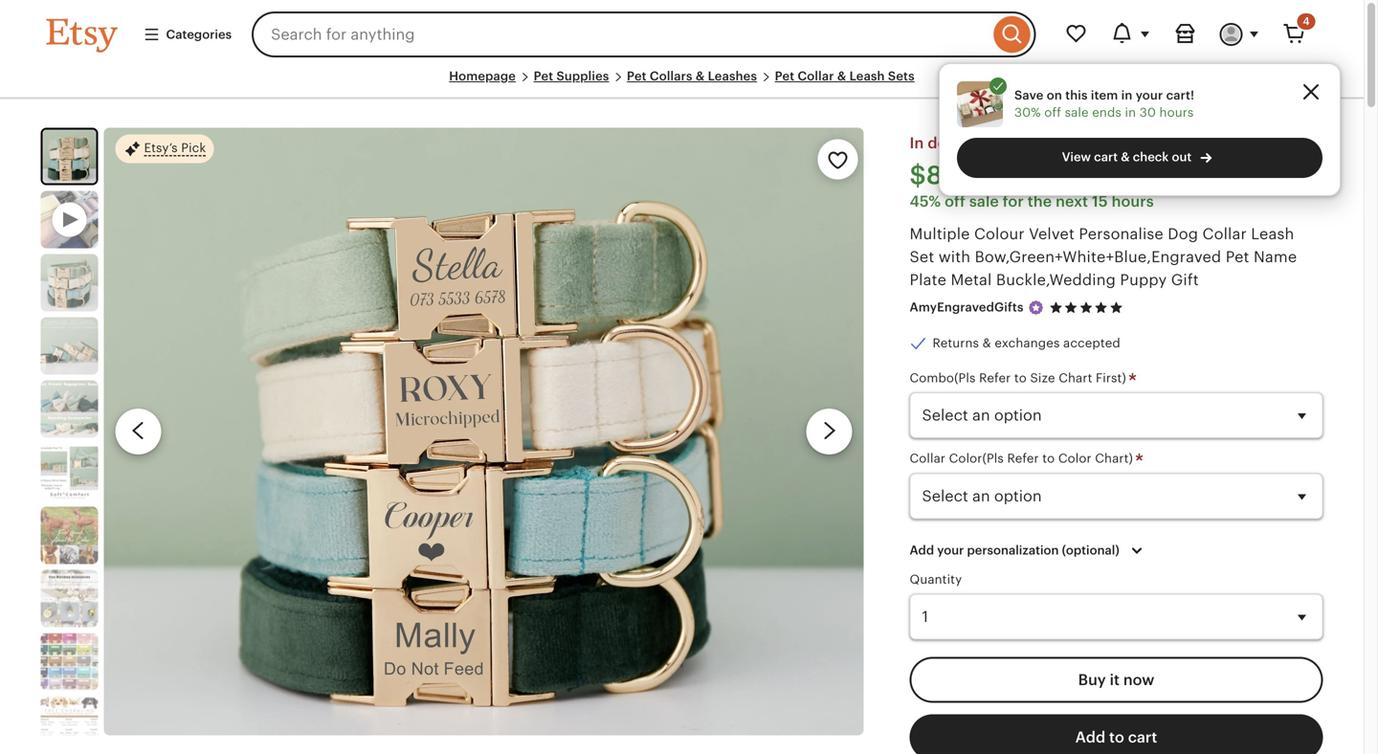 Task type: locate. For each thing, give the bounding box(es) containing it.
45%
[[910, 193, 941, 210]]

next
[[1056, 193, 1088, 210]]

None search field
[[252, 11, 1036, 57]]

1 horizontal spatial add
[[1075, 729, 1106, 746]]

0 vertical spatial refer
[[979, 371, 1011, 385]]

it
[[1110, 671, 1120, 689]]

add your personalization (optional)
[[910, 543, 1120, 558]]

cart down now
[[1128, 729, 1158, 746]]

multiple colour velvet personalise dog collar leash set with image 1 image
[[104, 128, 864, 736], [43, 130, 96, 183]]

0 vertical spatial add
[[910, 543, 934, 558]]

view cart & check out link
[[957, 138, 1323, 178]]

$14.62+
[[1003, 168, 1049, 182]]

pet inside multiple colour velvet personalise dog collar leash set with bow,green+white+blue,engraved pet name plate metal buckle,wedding puppy gift
[[1226, 249, 1250, 266]]

& left sets
[[837, 69, 846, 83]]

0 vertical spatial leash
[[850, 69, 885, 83]]

1 horizontal spatial off
[[1045, 105, 1061, 120]]

pick
[[181, 141, 206, 155]]

add
[[910, 543, 934, 558], [1075, 729, 1106, 746]]

0 vertical spatial sale
[[1065, 105, 1089, 120]]

the
[[1179, 135, 1203, 152], [1028, 193, 1052, 210]]

0 vertical spatial your
[[1136, 88, 1163, 102]]

people
[[1017, 135, 1069, 152]]

color
[[1058, 451, 1092, 466]]

collar right dog
[[1203, 226, 1247, 243]]

0 horizontal spatial add
[[910, 543, 934, 558]]

pet for pet collars & leashes
[[627, 69, 647, 83]]

off down $8.04+
[[945, 193, 966, 210]]

2 vertical spatial to
[[1109, 729, 1125, 746]]

pet collar & leash sets
[[775, 69, 915, 83]]

refer down the returns & exchanges accepted
[[979, 371, 1011, 385]]

personalise
[[1079, 226, 1164, 243]]

your up 30
[[1136, 88, 1163, 102]]

1 horizontal spatial this
[[1130, 135, 1157, 152]]

collar right 'leashes'
[[798, 69, 834, 83]]

hours down cart!
[[1160, 105, 1194, 120]]

supplies
[[557, 69, 609, 83]]

save on this item in your cart! 30% off sale ends in 30 hours
[[1015, 88, 1195, 120]]

this
[[1066, 88, 1088, 102], [1130, 135, 1157, 152]]

to left size
[[1014, 371, 1027, 385]]

bought
[[1073, 135, 1126, 152]]

multiple colour velvet personalise dog collar leash set with image 6 image
[[41, 507, 98, 564]]

this down 30
[[1130, 135, 1157, 152]]

pet right 'leashes'
[[775, 69, 795, 83]]

1 vertical spatial to
[[1043, 451, 1055, 466]]

& right 'returns'
[[983, 336, 991, 351]]

cart inside button
[[1128, 729, 1158, 746]]

demand.
[[928, 135, 993, 152]]

pet left supplies
[[534, 69, 553, 83]]

1 horizontal spatial leash
[[1251, 226, 1295, 243]]

menu bar
[[46, 69, 1318, 99]]

last
[[1207, 135, 1233, 152]]

$8.04+ $14.62+
[[910, 160, 1049, 190]]

collars
[[650, 69, 693, 83]]

the left last
[[1179, 135, 1203, 152]]

0 horizontal spatial this
[[1066, 88, 1088, 102]]

hours right 15
[[1112, 193, 1154, 210]]

to down buy it now button
[[1109, 729, 1125, 746]]

returns & exchanges accepted
[[933, 336, 1121, 351]]

pet left collars on the top
[[627, 69, 647, 83]]

your inside save on this item in your cart! 30% off sale ends in 30 hours
[[1136, 88, 1163, 102]]

2 horizontal spatial to
[[1109, 729, 1125, 746]]

1 vertical spatial add
[[1075, 729, 1106, 746]]

accepted
[[1063, 336, 1121, 351]]

chart
[[1059, 371, 1093, 385]]

now
[[1124, 671, 1155, 689]]

2 horizontal spatial collar
[[1203, 226, 1247, 243]]

collar inside multiple colour velvet personalise dog collar leash set with bow,green+white+blue,engraved pet name plate metal buckle,wedding puppy gift
[[1203, 226, 1247, 243]]

sets
[[888, 69, 915, 83]]

30%
[[1015, 105, 1041, 120]]

hours
[[1160, 105, 1194, 120], [1112, 193, 1154, 210]]

star_seller image
[[1028, 299, 1045, 317]]

Search for anything text field
[[252, 11, 989, 57]]

15
[[1092, 193, 1108, 210]]

pet
[[534, 69, 553, 83], [627, 69, 647, 83], [775, 69, 795, 83], [1226, 249, 1250, 266]]

with
[[939, 249, 971, 266]]

name
[[1254, 249, 1297, 266]]

1 vertical spatial off
[[945, 193, 966, 210]]

0 horizontal spatial the
[[1028, 193, 1052, 210]]

pet supplies link
[[534, 69, 609, 83]]

leash up name
[[1251, 226, 1295, 243]]

1 horizontal spatial hours
[[1160, 105, 1194, 120]]

add inside button
[[1075, 729, 1106, 746]]

to left color
[[1043, 451, 1055, 466]]

0 vertical spatial this
[[1066, 88, 1088, 102]]

0 vertical spatial the
[[1179, 135, 1203, 152]]

multiple colour velvet personalise dog collar leash set with image 9 image
[[41, 696, 98, 754]]

your up the quantity
[[937, 543, 964, 558]]

ends
[[1092, 105, 1122, 120]]

combo(pls
[[910, 371, 976, 385]]

0 horizontal spatial hours
[[1112, 193, 1154, 210]]

1 horizontal spatial to
[[1043, 451, 1055, 466]]

multiple colour velvet personalise dog collar leash set with image 7 image
[[41, 570, 98, 628]]

add your personalization (optional) button
[[895, 531, 1163, 571]]

in
[[910, 135, 924, 152]]

collar left color(pls
[[910, 451, 946, 466]]

your inside add your personalization (optional) dropdown button
[[937, 543, 964, 558]]

cart right view
[[1094, 150, 1118, 164]]

set
[[910, 249, 935, 266]]

pet collars & leashes
[[627, 69, 757, 83]]

this right the on
[[1066, 88, 1088, 102]]

1 vertical spatial leash
[[1251, 226, 1295, 243]]

1 vertical spatial refer
[[1007, 451, 1039, 466]]

leash left sets
[[850, 69, 885, 83]]

refer
[[979, 371, 1011, 385], [1007, 451, 1039, 466]]

combo(pls refer to size chart first)
[[910, 371, 1130, 385]]

1 horizontal spatial sale
[[1065, 105, 1089, 120]]

sale
[[1065, 105, 1089, 120], [969, 193, 999, 210]]

chart)
[[1095, 451, 1133, 466]]

buy
[[1078, 671, 1106, 689]]

cart
[[1094, 150, 1118, 164], [1128, 729, 1158, 746]]

add to cart
[[1075, 729, 1158, 746]]

add down buy
[[1075, 729, 1106, 746]]

categories
[[166, 27, 232, 42]]

0 horizontal spatial multiple colour velvet personalise dog collar leash set with image 1 image
[[43, 130, 96, 183]]

pet supplies
[[534, 69, 609, 83]]

leash
[[850, 69, 885, 83], [1251, 226, 1295, 243]]

multiple colour velvet personalise dog collar leash set with image 3 image
[[41, 317, 98, 375]]

0 horizontal spatial your
[[937, 543, 964, 558]]

to inside button
[[1109, 729, 1125, 746]]

in
[[1121, 88, 1133, 102], [1125, 105, 1136, 120], [1161, 135, 1175, 152]]

0 horizontal spatial to
[[1014, 371, 1027, 385]]

pet collars & leashes link
[[627, 69, 757, 83]]

&
[[696, 69, 705, 83], [837, 69, 846, 83], [1121, 150, 1130, 164], [983, 336, 991, 351]]

0 horizontal spatial cart
[[1094, 150, 1118, 164]]

pet left name
[[1226, 249, 1250, 266]]

1 vertical spatial this
[[1130, 135, 1157, 152]]

1 horizontal spatial your
[[1136, 88, 1163, 102]]

1 vertical spatial your
[[937, 543, 964, 558]]

homepage link
[[449, 69, 516, 83]]

amyengravedgifts link
[[910, 300, 1024, 315]]

multiple colour velvet personalise dog collar leash set with image 8 image
[[41, 633, 98, 691]]

etsy's pick button
[[115, 134, 214, 164]]

refer right color(pls
[[1007, 451, 1039, 466]]

& right collars on the top
[[696, 69, 705, 83]]

0 horizontal spatial collar
[[798, 69, 834, 83]]

0 vertical spatial off
[[1045, 105, 1061, 120]]

etsy's pick
[[144, 141, 206, 155]]

sale left ends
[[1065, 105, 1089, 120]]

$8.04+
[[910, 160, 998, 190]]

add inside dropdown button
[[910, 543, 934, 558]]

0 horizontal spatial leash
[[850, 69, 885, 83]]

1 horizontal spatial cart
[[1128, 729, 1158, 746]]

color(pls
[[949, 451, 1004, 466]]

1 vertical spatial sale
[[969, 193, 999, 210]]

24
[[1237, 135, 1256, 152]]

sale down $8.04+ $14.62+
[[969, 193, 999, 210]]

multiple colour velvet personalise dog collar leash set with image 2 image
[[41, 254, 98, 312]]

1 vertical spatial the
[[1028, 193, 1052, 210]]

1 horizontal spatial the
[[1179, 135, 1203, 152]]

on
[[1047, 88, 1062, 102]]

off down the on
[[1045, 105, 1061, 120]]

buckle,wedding
[[996, 272, 1116, 289]]

0 vertical spatial hours
[[1160, 105, 1194, 120]]

your
[[1136, 88, 1163, 102], [937, 543, 964, 558]]

1 vertical spatial collar
[[1203, 226, 1247, 243]]

& left check
[[1121, 150, 1130, 164]]

0 vertical spatial cart
[[1094, 150, 1118, 164]]

4
[[1303, 15, 1310, 27]]

1 vertical spatial cart
[[1128, 729, 1158, 746]]

in demand. 19 people bought this in the last 24 hours.
[[910, 135, 1306, 152]]

collar
[[798, 69, 834, 83], [1203, 226, 1247, 243], [910, 451, 946, 466]]

& for cart
[[1121, 150, 1130, 164]]

add up the quantity
[[910, 543, 934, 558]]

hours.
[[1259, 135, 1306, 152]]

add for add to cart
[[1075, 729, 1106, 746]]

1 horizontal spatial collar
[[910, 451, 946, 466]]

the right the for
[[1028, 193, 1052, 210]]

leashes
[[708, 69, 757, 83]]

1 horizontal spatial multiple colour velvet personalise dog collar leash set with image 1 image
[[104, 128, 864, 736]]



Task type: vqa. For each thing, say whether or not it's contained in the screenshot.
Linen Ottoman Slipcover. Custom pouf cover. Slipcover for ottoman. Foot stool linen cover. IMAGE
no



Task type: describe. For each thing, give the bounding box(es) containing it.
multiple colour velvet personalise dog collar leash set with image 4 image
[[41, 381, 98, 438]]

multiple
[[910, 226, 970, 243]]

cart!
[[1166, 88, 1195, 102]]

exchanges
[[995, 336, 1060, 351]]

bow,green+white+blue,engraved
[[975, 249, 1222, 266]]

buy it now button
[[910, 657, 1323, 703]]

1 vertical spatial in
[[1125, 105, 1136, 120]]

leash inside menu bar
[[850, 69, 885, 83]]

leash inside multiple colour velvet personalise dog collar leash set with bow,green+white+blue,engraved pet name plate metal buckle,wedding puppy gift
[[1251, 226, 1295, 243]]

gift
[[1171, 272, 1199, 289]]

0 vertical spatial to
[[1014, 371, 1027, 385]]

0 vertical spatial collar
[[798, 69, 834, 83]]

this inside save on this item in your cart! 30% off sale ends in 30 hours
[[1066, 88, 1088, 102]]

out
[[1172, 150, 1192, 164]]

colour
[[974, 226, 1025, 243]]

0 horizontal spatial off
[[945, 193, 966, 210]]

view cart & check out
[[1062, 150, 1192, 164]]

categories button
[[129, 17, 246, 52]]

check
[[1133, 150, 1169, 164]]

etsy's
[[144, 141, 178, 155]]

personalization
[[967, 543, 1059, 558]]

menu bar containing homepage
[[46, 69, 1318, 99]]

buy it now
[[1078, 671, 1155, 689]]

19
[[997, 135, 1014, 152]]

collar color(pls refer to color chart)
[[910, 451, 1137, 466]]

quantity
[[910, 572, 962, 587]]

add to cart button
[[910, 715, 1323, 754]]

hours inside save on this item in your cart! 30% off sale ends in 30 hours
[[1160, 105, 1194, 120]]

45% off sale for the next 15 hours
[[910, 193, 1154, 210]]

first)
[[1096, 371, 1126, 385]]

pet collar & leash sets link
[[775, 69, 915, 83]]

amyengravedgifts
[[910, 300, 1024, 315]]

& for collar
[[837, 69, 846, 83]]

0 vertical spatial in
[[1121, 88, 1133, 102]]

& for collars
[[696, 69, 705, 83]]

view
[[1062, 150, 1091, 164]]

returns
[[933, 336, 979, 351]]

(optional)
[[1062, 543, 1120, 558]]

none search field inside categories banner
[[252, 11, 1036, 57]]

add for add your personalization (optional)
[[910, 543, 934, 558]]

30
[[1140, 105, 1156, 120]]

dog
[[1168, 226, 1198, 243]]

puppy
[[1120, 272, 1167, 289]]

for
[[1003, 193, 1024, 210]]

off inside save on this item in your cart! 30% off sale ends in 30 hours
[[1045, 105, 1061, 120]]

sale inside save on this item in your cart! 30% off sale ends in 30 hours
[[1065, 105, 1089, 120]]

pet for pet supplies
[[534, 69, 553, 83]]

multiple colour velvet personalise dog collar leash set with bow,green+white+blue,engraved pet name plate metal buckle,wedding puppy gift
[[910, 226, 1297, 289]]

item
[[1091, 88, 1118, 102]]

4 link
[[1272, 11, 1318, 57]]

pet for pet collar & leash sets
[[775, 69, 795, 83]]

multiple colour velvet personalise dog collar leash set with image 5 image
[[41, 444, 98, 501]]

plate
[[910, 272, 947, 289]]

homepage
[[449, 69, 516, 83]]

size
[[1030, 371, 1055, 385]]

2 vertical spatial collar
[[910, 451, 946, 466]]

metal
[[951, 272, 992, 289]]

1 vertical spatial hours
[[1112, 193, 1154, 210]]

categories banner
[[12, 0, 1352, 69]]

2 vertical spatial in
[[1161, 135, 1175, 152]]

save
[[1015, 88, 1044, 102]]

0 horizontal spatial sale
[[969, 193, 999, 210]]

velvet
[[1029, 226, 1075, 243]]



